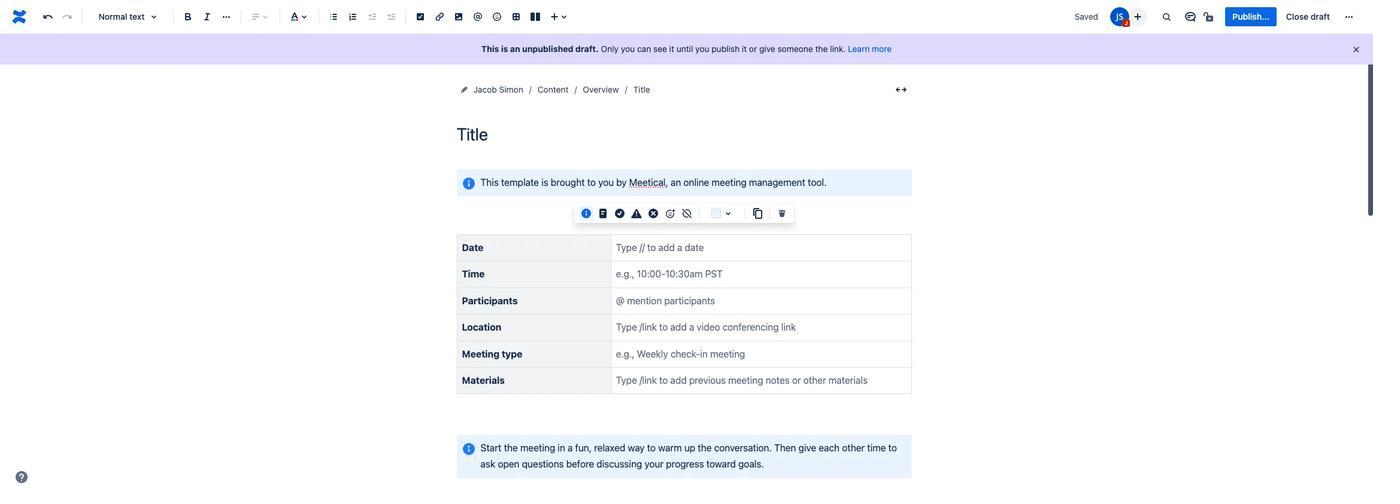Task type: locate. For each thing, give the bounding box(es) containing it.
indent tab image
[[384, 10, 398, 24]]

1 vertical spatial panel info image
[[462, 442, 476, 457]]

panel info image left start
[[462, 442, 476, 457]]

panel info image left "template"
[[462, 177, 476, 191]]

before
[[566, 460, 594, 470]]

an left online
[[671, 177, 681, 188]]

1 vertical spatial meeting
[[520, 443, 555, 454]]

1 vertical spatial give
[[799, 443, 817, 454]]

text
[[129, 11, 145, 22]]

panel info image for start
[[462, 442, 476, 457]]

tool.
[[808, 177, 827, 188]]

info image
[[579, 207, 594, 221]]

it right see
[[670, 44, 674, 54]]

simon
[[499, 84, 523, 95]]

your
[[645, 460, 664, 470]]

you left can
[[621, 44, 635, 54]]

time
[[867, 443, 886, 454]]

this for this template is brought to you by meetical, an online meeting management tool.
[[481, 177, 499, 188]]

goals.
[[739, 460, 764, 470]]

way
[[628, 443, 645, 454]]

copy image
[[751, 207, 765, 221]]

online
[[684, 177, 709, 188]]

is down emoji icon
[[501, 44, 508, 54]]

give
[[760, 44, 776, 54], [799, 443, 817, 454]]

it left or at the top right
[[742, 44, 747, 54]]

unpublished
[[522, 44, 574, 54]]

template
[[501, 177, 539, 188]]

give left "each" at bottom right
[[799, 443, 817, 454]]

meeting up background color image
[[712, 177, 747, 188]]

0 horizontal spatial the
[[504, 443, 518, 454]]

other
[[842, 443, 865, 454]]

this down emoji icon
[[482, 44, 499, 54]]

action item image
[[413, 10, 428, 24]]

1 horizontal spatial you
[[621, 44, 635, 54]]

in
[[558, 443, 565, 454]]

you
[[621, 44, 635, 54], [696, 44, 710, 54], [598, 177, 614, 188]]

the up open
[[504, 443, 518, 454]]

error image
[[646, 207, 661, 221]]

an
[[510, 44, 520, 54], [671, 177, 681, 188]]

is inside main content area, start typing to enter text. text field
[[542, 177, 549, 188]]

the
[[816, 44, 828, 54], [504, 443, 518, 454], [698, 443, 712, 454]]

0 horizontal spatial you
[[598, 177, 614, 188]]

0 vertical spatial this
[[482, 44, 499, 54]]

type
[[502, 349, 523, 360]]

layouts image
[[528, 10, 543, 24]]

normal
[[99, 11, 127, 22]]

1 vertical spatial this
[[481, 177, 499, 188]]

title
[[634, 84, 650, 95]]

ask
[[481, 460, 496, 470]]

0 horizontal spatial give
[[760, 44, 776, 54]]

meetical,
[[629, 177, 668, 188]]

meeting
[[712, 177, 747, 188], [520, 443, 555, 454]]

someone
[[778, 44, 813, 54]]

this left "template"
[[481, 177, 499, 188]]

time
[[462, 269, 485, 280]]

0 horizontal spatial an
[[510, 44, 520, 54]]

meeting inside "start the meeting in a fun, relaxed way to warm up the conversation. then give each other time to ask open questions before discussing your progress toward goals."
[[520, 443, 555, 454]]

an down table icon
[[510, 44, 520, 54]]

italic ⌘i image
[[200, 10, 214, 24]]

1 vertical spatial an
[[671, 177, 681, 188]]

fun,
[[575, 443, 592, 454]]

learn more link
[[848, 44, 892, 54]]

1 vertical spatial is
[[542, 177, 549, 188]]

the left link.
[[816, 44, 828, 54]]

to right way
[[647, 443, 656, 454]]

to right time
[[889, 443, 897, 454]]

materials
[[462, 376, 505, 386]]

redo ⌘⇧z image
[[60, 10, 74, 24]]

publish... button
[[1226, 7, 1277, 26]]

this
[[482, 44, 499, 54], [481, 177, 499, 188]]

progress
[[666, 460, 704, 470]]

up
[[685, 443, 696, 454]]

more formatting image
[[219, 10, 234, 24]]

undo ⌘z image
[[41, 10, 55, 24]]

draft.
[[576, 44, 599, 54]]

you left by at the left top
[[598, 177, 614, 188]]

add image, video, or file image
[[452, 10, 466, 24]]

0 horizontal spatial it
[[670, 44, 674, 54]]

close draft button
[[1279, 7, 1338, 26]]

dismiss image
[[1352, 45, 1362, 55]]

questions
[[522, 460, 564, 470]]

confluence image
[[10, 7, 29, 26]]

meeting up questions
[[520, 443, 555, 454]]

table image
[[509, 10, 524, 24]]

give inside "start the meeting in a fun, relaxed way to warm up the conversation. then give each other time to ask open questions before discussing your progress toward goals."
[[799, 443, 817, 454]]

editor add emoji image
[[663, 207, 678, 221]]

the right up
[[698, 443, 712, 454]]

1 panel info image from the top
[[462, 177, 476, 191]]

2 panel info image from the top
[[462, 442, 476, 457]]

each
[[819, 443, 840, 454]]

saved
[[1075, 11, 1099, 22]]

0 vertical spatial an
[[510, 44, 520, 54]]

normal text button
[[87, 4, 168, 30]]

warm
[[658, 443, 682, 454]]

remove emoji image
[[680, 207, 694, 221]]

you right until
[[696, 44, 710, 54]]

make page full-width image
[[894, 83, 908, 97]]

it
[[670, 44, 674, 54], [742, 44, 747, 54]]

to
[[587, 177, 596, 188], [647, 443, 656, 454], [889, 443, 897, 454]]

1 horizontal spatial to
[[647, 443, 656, 454]]

publish
[[712, 44, 740, 54]]

is
[[501, 44, 508, 54], [542, 177, 549, 188]]

remove image
[[775, 207, 790, 221]]

1 horizontal spatial an
[[671, 177, 681, 188]]

is left the brought
[[542, 177, 549, 188]]

this inside main content area, start typing to enter text. text field
[[481, 177, 499, 188]]

or
[[749, 44, 757, 54]]

1 horizontal spatial is
[[542, 177, 549, 188]]

panel info image
[[462, 177, 476, 191], [462, 442, 476, 457]]

to right the brought
[[587, 177, 596, 188]]

0 vertical spatial meeting
[[712, 177, 747, 188]]

draft
[[1311, 11, 1330, 22]]

1 horizontal spatial it
[[742, 44, 747, 54]]

success image
[[613, 207, 627, 221]]

help image
[[14, 471, 29, 485]]

move this page image
[[459, 85, 469, 95]]

panel info image for this
[[462, 177, 476, 191]]

0 vertical spatial give
[[760, 44, 776, 54]]

learn
[[848, 44, 870, 54]]

0 horizontal spatial meeting
[[520, 443, 555, 454]]

0 vertical spatial panel info image
[[462, 177, 476, 191]]

a
[[568, 443, 573, 454]]

an inside main content area, start typing to enter text. text field
[[671, 177, 681, 188]]

no restrictions image
[[1203, 10, 1217, 24]]

participants
[[462, 296, 518, 307]]

confluence image
[[10, 7, 29, 26]]

0 vertical spatial is
[[501, 44, 508, 54]]

discussing
[[597, 460, 642, 470]]

overview
[[583, 84, 619, 95]]

give right or at the top right
[[760, 44, 776, 54]]

1 horizontal spatial give
[[799, 443, 817, 454]]



Task type: describe. For each thing, give the bounding box(es) containing it.
Main content area, start typing to enter text. text field
[[450, 170, 919, 502]]

Give this page a title text field
[[457, 125, 912, 144]]

more
[[872, 44, 892, 54]]

2 horizontal spatial to
[[889, 443, 897, 454]]

can
[[637, 44, 651, 54]]

meeting
[[462, 349, 500, 360]]

toward
[[707, 460, 736, 470]]

numbered list ⌘⇧7 image
[[346, 10, 360, 24]]

jacob simon image
[[1111, 7, 1130, 26]]

link image
[[432, 10, 447, 24]]

open
[[498, 460, 520, 470]]

start
[[481, 443, 502, 454]]

content
[[538, 84, 569, 95]]

outdent ⇧tab image
[[365, 10, 379, 24]]

content link
[[538, 83, 569, 97]]

note image
[[596, 207, 610, 221]]

publish...
[[1233, 11, 1270, 22]]

normal text
[[99, 11, 145, 22]]

date
[[462, 243, 484, 253]]

management
[[749, 177, 806, 188]]

2 horizontal spatial you
[[696, 44, 710, 54]]

by
[[616, 177, 627, 188]]

close
[[1287, 11, 1309, 22]]

bullet list ⌘⇧8 image
[[326, 10, 341, 24]]

only
[[601, 44, 619, 54]]

jacob
[[474, 84, 497, 95]]

this is an unpublished draft. only you can see it until you publish it or give someone the link. learn more
[[482, 44, 892, 54]]

until
[[677, 44, 693, 54]]

invite to edit image
[[1131, 9, 1146, 24]]

link.
[[830, 44, 846, 54]]

0 horizontal spatial to
[[587, 177, 596, 188]]

you inside main content area, start typing to enter text. text field
[[598, 177, 614, 188]]

then
[[774, 443, 796, 454]]

start the meeting in a fun, relaxed way to warm up the conversation. then give each other time to ask open questions before discussing your progress toward goals.
[[481, 443, 900, 470]]

relaxed
[[594, 443, 626, 454]]

emoji image
[[490, 10, 504, 24]]

1 it from the left
[[670, 44, 674, 54]]

mention image
[[471, 10, 485, 24]]

this template is brought to you by meetical, an online meeting management tool.
[[481, 177, 827, 188]]

0 horizontal spatial is
[[501, 44, 508, 54]]

find and replace image
[[1160, 10, 1174, 24]]

1 horizontal spatial the
[[698, 443, 712, 454]]

2 it from the left
[[742, 44, 747, 54]]

comment icon image
[[1184, 10, 1198, 24]]

2 horizontal spatial the
[[816, 44, 828, 54]]

title link
[[634, 83, 650, 97]]

overview link
[[583, 83, 619, 97]]

more image
[[1342, 10, 1357, 24]]

warning image
[[630, 207, 644, 221]]

bold ⌘b image
[[181, 10, 195, 24]]

jacob simon
[[474, 84, 523, 95]]

conversation.
[[714, 443, 772, 454]]

brought
[[551, 177, 585, 188]]

jacob simon link
[[474, 83, 523, 97]]

meeting type
[[462, 349, 523, 360]]

close draft
[[1287, 11, 1330, 22]]

background color image
[[721, 207, 736, 221]]

1 horizontal spatial meeting
[[712, 177, 747, 188]]

this for this is an unpublished draft. only you can see it until you publish it or give someone the link. learn more
[[482, 44, 499, 54]]

location
[[462, 322, 502, 333]]

see
[[654, 44, 667, 54]]



Task type: vqa. For each thing, say whether or not it's contained in the screenshot.
PST
no



